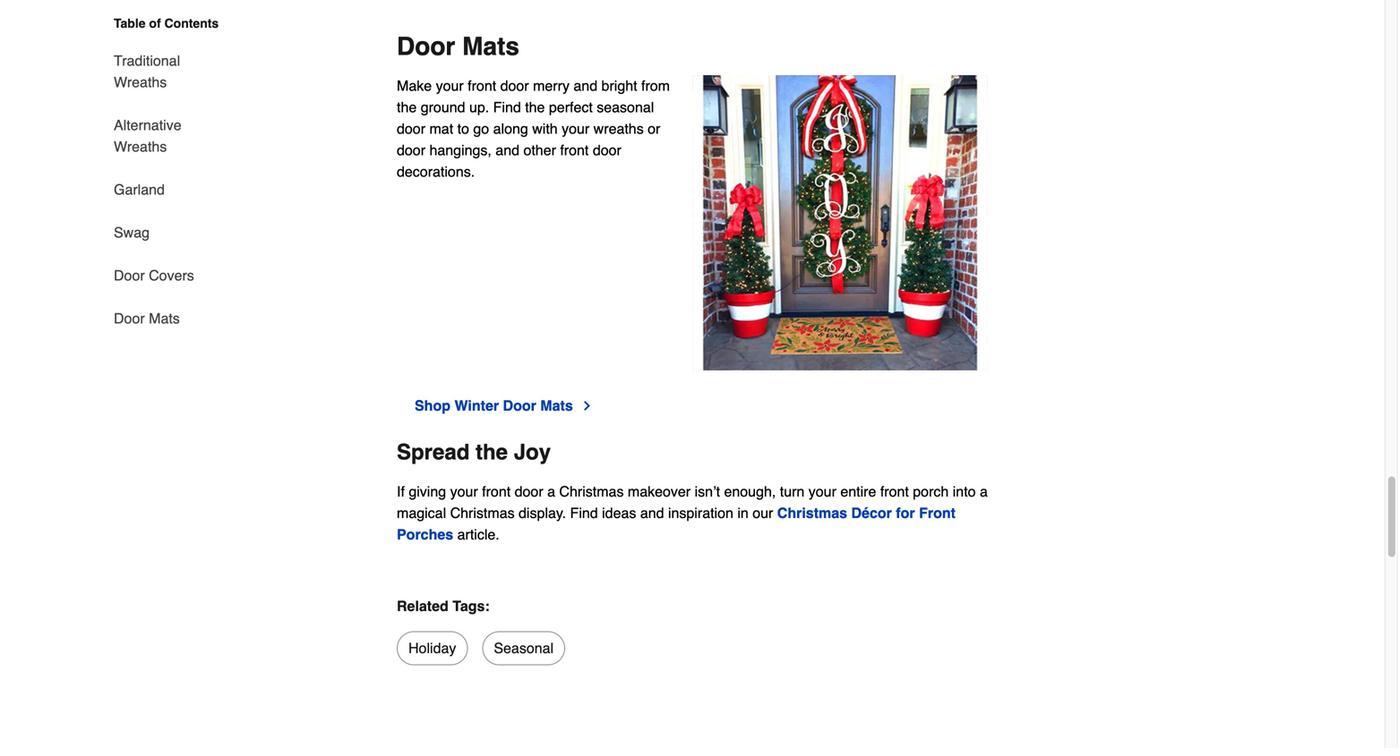 Task type: describe. For each thing, give the bounding box(es) containing it.
chevron right image
[[580, 399, 594, 413]]

your right turn
[[809, 484, 836, 500]]

seasonal link
[[482, 632, 565, 666]]

holiday link
[[397, 632, 468, 666]]

or
[[648, 120, 660, 137]]

table of contents
[[114, 16, 219, 30]]

door right winter
[[503, 398, 536, 414]]

0 horizontal spatial the
[[397, 99, 417, 115]]

2 horizontal spatial mats
[[540, 398, 573, 414]]

swag
[[114, 224, 150, 241]]

spread the joy
[[397, 440, 551, 465]]

wreaths for alternative wreaths
[[114, 138, 167, 155]]

front down spread the joy
[[482, 484, 511, 500]]

0 horizontal spatial christmas
[[450, 505, 515, 522]]

alternative
[[114, 117, 181, 133]]

front
[[919, 505, 956, 522]]

spread
[[397, 440, 470, 465]]

1 a from the left
[[547, 484, 555, 500]]

merry
[[533, 77, 570, 94]]

door up decorations.
[[397, 142, 425, 158]]

turn
[[780, 484, 805, 500]]

inspiration
[[668, 505, 733, 522]]

for
[[896, 505, 915, 522]]

wreaths
[[594, 120, 644, 137]]

shop winter door mats link
[[415, 396, 594, 417]]

giving
[[409, 484, 446, 500]]

alternative wreaths
[[114, 117, 181, 155]]

up.
[[469, 99, 489, 115]]

entire
[[840, 484, 876, 500]]

enough,
[[724, 484, 776, 500]]

make your front door merry and bright from the ground up. find the perfect seasonal door mat to go along with your wreaths or door hangings, and other front door decorations.
[[397, 77, 670, 180]]

make
[[397, 77, 432, 94]]

table of contents element
[[99, 14, 234, 330]]

door left merry
[[500, 77, 529, 94]]

door down door covers link
[[114, 310, 145, 327]]

contents
[[164, 16, 219, 30]]

of
[[149, 16, 161, 30]]

in
[[737, 505, 749, 522]]

if giving your front door a christmas makeover isn't enough, turn your entire front porch into a magical christmas display. find ideas and inspiration in our
[[397, 484, 988, 522]]

garland link
[[114, 168, 165, 211]]

christmas décor for front porches
[[397, 505, 956, 543]]

front up the for
[[880, 484, 909, 500]]

your down the perfect
[[562, 120, 590, 137]]

and inside if giving your front door a christmas makeover isn't enough, turn your entire front porch into a magical christmas display. find ideas and inspiration in our
[[640, 505, 664, 522]]

display.
[[519, 505, 566, 522]]

find inside the make your front door merry and bright from the ground up. find the perfect seasonal door mat to go along with your wreaths or door hangings, and other front door decorations.
[[493, 99, 521, 115]]

tags:
[[453, 598, 490, 615]]

your right giving
[[450, 484, 478, 500]]

table
[[114, 16, 146, 30]]

seasonal
[[494, 641, 554, 657]]

front up up.
[[468, 77, 496, 94]]

garland
[[114, 181, 165, 198]]

your up ground
[[436, 77, 464, 94]]

if
[[397, 484, 405, 500]]



Task type: locate. For each thing, give the bounding box(es) containing it.
ideas
[[602, 505, 636, 522]]

door up make
[[397, 32, 455, 61]]

door mats down door covers link
[[114, 310, 180, 327]]

1 vertical spatial door mats
[[114, 310, 180, 327]]

find up along
[[493, 99, 521, 115]]

2 a from the left
[[980, 484, 988, 500]]

traditional wreaths
[[114, 52, 180, 90]]

door covers
[[114, 267, 194, 284]]

seasonal
[[597, 99, 654, 115]]

our
[[753, 505, 773, 522]]

door covers link
[[114, 254, 194, 297]]

0 horizontal spatial and
[[496, 142, 519, 158]]

door up display.
[[515, 484, 543, 500]]

joy
[[514, 440, 551, 465]]

christmas up article.
[[450, 505, 515, 522]]

article.
[[453, 527, 500, 543]]

christmas down turn
[[777, 505, 847, 522]]

porches
[[397, 527, 453, 543]]

décor
[[851, 505, 892, 522]]

shop winter door mats
[[415, 398, 573, 414]]

2 wreaths from the top
[[114, 138, 167, 155]]

door
[[397, 32, 455, 61], [114, 267, 145, 284], [114, 310, 145, 327], [503, 398, 536, 414]]

the
[[397, 99, 417, 115], [525, 99, 545, 115], [476, 440, 508, 465]]

porch
[[913, 484, 949, 500]]

front
[[468, 77, 496, 94], [560, 142, 589, 158], [482, 484, 511, 500], [880, 484, 909, 500]]

1 vertical spatial mats
[[149, 310, 180, 327]]

wreaths down traditional
[[114, 74, 167, 90]]

magical
[[397, 505, 446, 522]]

2 horizontal spatial and
[[640, 505, 664, 522]]

wreaths down "alternative"
[[114, 138, 167, 155]]

mats left 'chevron right' image
[[540, 398, 573, 414]]

a right into
[[980, 484, 988, 500]]

0 vertical spatial door mats
[[397, 32, 519, 61]]

0 horizontal spatial find
[[493, 99, 521, 115]]

door
[[500, 77, 529, 94], [397, 120, 425, 137], [397, 142, 425, 158], [593, 142, 621, 158], [515, 484, 543, 500]]

1 vertical spatial and
[[496, 142, 519, 158]]

perfect
[[549, 99, 593, 115]]

2 horizontal spatial christmas
[[777, 505, 847, 522]]

along
[[493, 120, 528, 137]]

0 horizontal spatial a
[[547, 484, 555, 500]]

front right other
[[560, 142, 589, 158]]

find inside if giving your front door a christmas makeover isn't enough, turn your entire front porch into a magical christmas display. find ideas and inspiration in our
[[570, 505, 598, 522]]

related
[[397, 598, 449, 615]]

mats
[[462, 32, 519, 61], [149, 310, 180, 327], [540, 398, 573, 414]]

with
[[532, 120, 558, 137]]

0 horizontal spatial door mats
[[114, 310, 180, 327]]

1 horizontal spatial door mats
[[397, 32, 519, 61]]

1 horizontal spatial the
[[476, 440, 508, 465]]

1 horizontal spatial a
[[980, 484, 988, 500]]

the up the with
[[525, 99, 545, 115]]

traditional wreaths link
[[114, 39, 234, 104]]

door mats link
[[114, 297, 180, 330]]

wreaths inside "alternative wreaths"
[[114, 138, 167, 155]]

and
[[574, 77, 597, 94], [496, 142, 519, 158], [640, 505, 664, 522]]

door mats
[[397, 32, 519, 61], [114, 310, 180, 327]]

door mats inside table of contents element
[[114, 310, 180, 327]]

2 vertical spatial mats
[[540, 398, 573, 414]]

0 vertical spatial and
[[574, 77, 597, 94]]

christmas décor for front porches link
[[397, 505, 956, 543]]

wreaths inside 'traditional wreaths'
[[114, 74, 167, 90]]

the left joy
[[476, 440, 508, 465]]

a up display.
[[547, 484, 555, 500]]

and down along
[[496, 142, 519, 158]]

0 vertical spatial wreaths
[[114, 74, 167, 90]]

to
[[457, 120, 469, 137]]

1 vertical spatial find
[[570, 505, 598, 522]]

traditional
[[114, 52, 180, 69]]

1 vertical spatial wreaths
[[114, 138, 167, 155]]

2 horizontal spatial the
[[525, 99, 545, 115]]

mats inside table of contents element
[[149, 310, 180, 327]]

wreaths
[[114, 74, 167, 90], [114, 138, 167, 155]]

find
[[493, 99, 521, 115], [570, 505, 598, 522]]

ground
[[421, 99, 465, 115]]

into
[[953, 484, 976, 500]]

swag link
[[114, 211, 150, 254]]

other
[[523, 142, 556, 158]]

covers
[[149, 267, 194, 284]]

1 horizontal spatial christmas
[[559, 484, 624, 500]]

holiday
[[408, 641, 456, 657]]

0 vertical spatial mats
[[462, 32, 519, 61]]

christmas
[[559, 484, 624, 500], [450, 505, 515, 522], [777, 505, 847, 522]]

shop
[[415, 398, 451, 414]]

the down make
[[397, 99, 417, 115]]

a
[[547, 484, 555, 500], [980, 484, 988, 500]]

door left mat
[[397, 120, 425, 137]]

1 horizontal spatial mats
[[462, 32, 519, 61]]

0 horizontal spatial mats
[[149, 310, 180, 327]]

go
[[473, 120, 489, 137]]

christmas inside christmas décor for front porches
[[777, 505, 847, 522]]

0 vertical spatial find
[[493, 99, 521, 115]]

door down wreaths
[[593, 142, 621, 158]]

mats up up.
[[462, 32, 519, 61]]

2 vertical spatial and
[[640, 505, 664, 522]]

christmas up ideas
[[559, 484, 624, 500]]

and down makeover
[[640, 505, 664, 522]]

1 horizontal spatial find
[[570, 505, 598, 522]]

door mats up make
[[397, 32, 519, 61]]

makeover
[[628, 484, 691, 500]]

related tags:
[[397, 598, 490, 615]]

bright
[[601, 77, 637, 94]]

from
[[641, 77, 670, 94]]

decorations.
[[397, 163, 475, 180]]

a holiday door mat with red flowers and the words merry and bright in front of a decorated door. image
[[692, 75, 988, 371]]

1 horizontal spatial and
[[574, 77, 597, 94]]

isn't
[[695, 484, 720, 500]]

alternative wreaths link
[[114, 104, 234, 168]]

mats down the covers
[[149, 310, 180, 327]]

wreaths for traditional wreaths
[[114, 74, 167, 90]]

find left ideas
[[570, 505, 598, 522]]

your
[[436, 77, 464, 94], [562, 120, 590, 137], [450, 484, 478, 500], [809, 484, 836, 500]]

winter
[[454, 398, 499, 414]]

and up the perfect
[[574, 77, 597, 94]]

1 wreaths from the top
[[114, 74, 167, 90]]

mat
[[429, 120, 453, 137]]

door up door mats link
[[114, 267, 145, 284]]

door inside if giving your front door a christmas makeover isn't enough, turn your entire front porch into a magical christmas display. find ideas and inspiration in our
[[515, 484, 543, 500]]

hangings,
[[429, 142, 492, 158]]



Task type: vqa. For each thing, say whether or not it's contained in the screenshot.
Wreaths inside the Traditional Wreaths
yes



